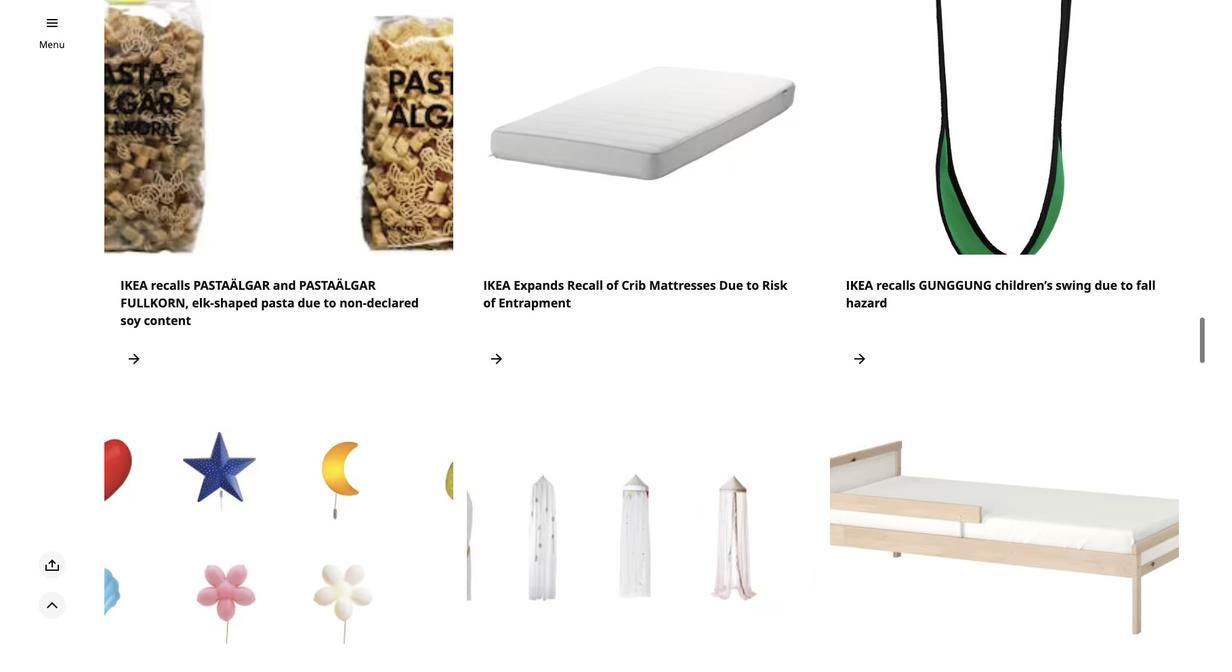 Task type: vqa. For each thing, say whether or not it's contained in the screenshot.
Baby
no



Task type: locate. For each thing, give the bounding box(es) containing it.
ikea up the hazard
[[846, 277, 873, 293]]

ikea up "entrapment"
[[483, 277, 510, 293]]

of
[[606, 277, 618, 293], [483, 294, 495, 311]]

1 horizontal spatial of
[[606, 277, 618, 293]]

recalls inside ikea recalls gunggung children's swing due to fall hazard
[[876, 277, 915, 293]]

0 horizontal spatial due
[[298, 294, 320, 311]]

1 horizontal spatial ikea
[[483, 277, 510, 293]]

recalls up the hazard
[[876, 277, 915, 293]]

0 horizontal spatial ikea
[[120, 277, 148, 293]]

menu button
[[39, 37, 65, 52]]

1 horizontal spatial recalls
[[876, 277, 915, 293]]

1 horizontal spatial pastaälgar
[[299, 277, 376, 293]]

0 horizontal spatial pastaälgar
[[193, 277, 270, 293]]

due
[[1095, 277, 1117, 293], [298, 294, 320, 311]]

risk
[[762, 277, 787, 293]]

to right the due
[[746, 277, 759, 293]]

due right swing
[[1095, 277, 1117, 293]]

to left fall
[[1120, 277, 1133, 293]]

due right the pasta
[[298, 294, 320, 311]]

ikea up fullkorn,
[[120, 277, 148, 293]]

children's
[[995, 277, 1053, 293]]

3 ikea from the left
[[846, 277, 873, 293]]

to left non-
[[324, 294, 336, 311]]

recalls
[[151, 277, 190, 293], [876, 277, 915, 293]]

ikea inside ikea recalls gunggung children's swing due to fall hazard
[[846, 277, 873, 293]]

to
[[746, 277, 759, 293], [1120, 277, 1133, 293], [324, 294, 336, 311]]

0 vertical spatial due
[[1095, 277, 1117, 293]]

pastaälgar up non-
[[299, 277, 376, 293]]

1 ikea from the left
[[120, 277, 148, 293]]

ikea expands recall of crib mattresses due to risk of entrapment
[[483, 277, 787, 311]]

to inside ikea recalls gunggung children's swing due to fall hazard
[[1120, 277, 1133, 293]]

fall
[[1136, 277, 1156, 293]]

declared
[[367, 294, 419, 311]]

0 horizontal spatial of
[[483, 294, 495, 311]]

due inside ikea recalls pastaälgar and pastaälgar fullkorn, elk-shaped pasta due to non-declared soy content
[[298, 294, 320, 311]]

ikea for ikea recalls gunggung children's swing due to fall hazard
[[846, 277, 873, 293]]

ikea inside ikea recalls pastaälgar and pastaälgar fullkorn, elk-shaped pasta due to non-declared soy content
[[120, 277, 148, 293]]

fullkorn,
[[120, 294, 189, 311]]

pastaälgar
[[193, 277, 270, 293], [299, 277, 376, 293]]

2 recalls from the left
[[876, 277, 915, 293]]

recall
[[567, 277, 603, 293]]

1 horizontal spatial to
[[746, 277, 759, 293]]

0 horizontal spatial to
[[324, 294, 336, 311]]

1 recalls from the left
[[151, 277, 190, 293]]

1 vertical spatial of
[[483, 294, 495, 311]]

mattresses
[[649, 277, 716, 293]]

content
[[144, 312, 191, 328]]

1 vertical spatial due
[[298, 294, 320, 311]]

ikea for ikea recalls pastaälgar and pastaälgar fullkorn, elk-shaped pasta due to non-declared soy content
[[120, 277, 148, 293]]

ikea for ikea expands recall of crib mattresses due to risk of entrapment
[[483, 277, 510, 293]]

gunggung
[[919, 277, 992, 293]]

1 horizontal spatial due
[[1095, 277, 1117, 293]]

2 horizontal spatial to
[[1120, 277, 1133, 293]]

swing
[[1056, 277, 1091, 293]]

of left "entrapment"
[[483, 294, 495, 311]]

ikea inside ikea expands recall of crib mattresses due to risk of entrapment
[[483, 277, 510, 293]]

0 horizontal spatial recalls
[[151, 277, 190, 293]]

recalls inside ikea recalls pastaälgar and pastaälgar fullkorn, elk-shaped pasta due to non-declared soy content
[[151, 277, 190, 293]]

ikea
[[120, 277, 148, 293], [483, 277, 510, 293], [846, 277, 873, 293]]

entrapment
[[498, 294, 571, 311]]

expands
[[513, 277, 564, 293]]

pasta
[[261, 294, 295, 311]]

recalls for pastaälgar
[[151, 277, 190, 293]]

pastaälgar up shaped
[[193, 277, 270, 293]]

due
[[719, 277, 743, 293]]

0 vertical spatial of
[[606, 277, 618, 293]]

2 ikea from the left
[[483, 277, 510, 293]]

2 horizontal spatial ikea
[[846, 277, 873, 293]]

and
[[273, 277, 296, 293]]

ikea recalls pastaälgar and pastaälgar fullkorn, elk-shaped pasta due to non-declared soy content
[[120, 277, 419, 328]]

non-
[[339, 294, 367, 311]]

recalls up fullkorn,
[[151, 277, 190, 293]]

of left crib
[[606, 277, 618, 293]]

soy
[[120, 312, 141, 328]]



Task type: describe. For each thing, give the bounding box(es) containing it.
ikea recalls gunggung children's swing due to fall hazard
[[846, 277, 1156, 311]]

menu
[[39, 38, 65, 51]]

1 pastaälgar from the left
[[193, 277, 270, 293]]

ikea expands recall of crib mattresses due to risk of entrapment link
[[467, 0, 816, 389]]

due inside ikea recalls gunggung children's swing due to fall hazard
[[1095, 277, 1117, 293]]

ikea recalls gunggung children's swing due to fall hazard link
[[830, 0, 1179, 389]]

recalls for gunggung
[[876, 277, 915, 293]]

to inside ikea recalls pastaälgar and pastaälgar fullkorn, elk-shaped pasta due to non-declared soy content
[[324, 294, 336, 311]]

hazard
[[846, 294, 887, 311]]

ikea recalls pastaälgar and pastaälgar fullkorn, elk-shaped pasta due to non-declared soy content link
[[104, 0, 453, 389]]

crib
[[621, 277, 646, 293]]

2 pastaälgar from the left
[[299, 277, 376, 293]]

shaped
[[214, 294, 258, 311]]

to inside ikea expands recall of crib mattresses due to risk of entrapment
[[746, 277, 759, 293]]

elk-
[[192, 294, 214, 311]]



